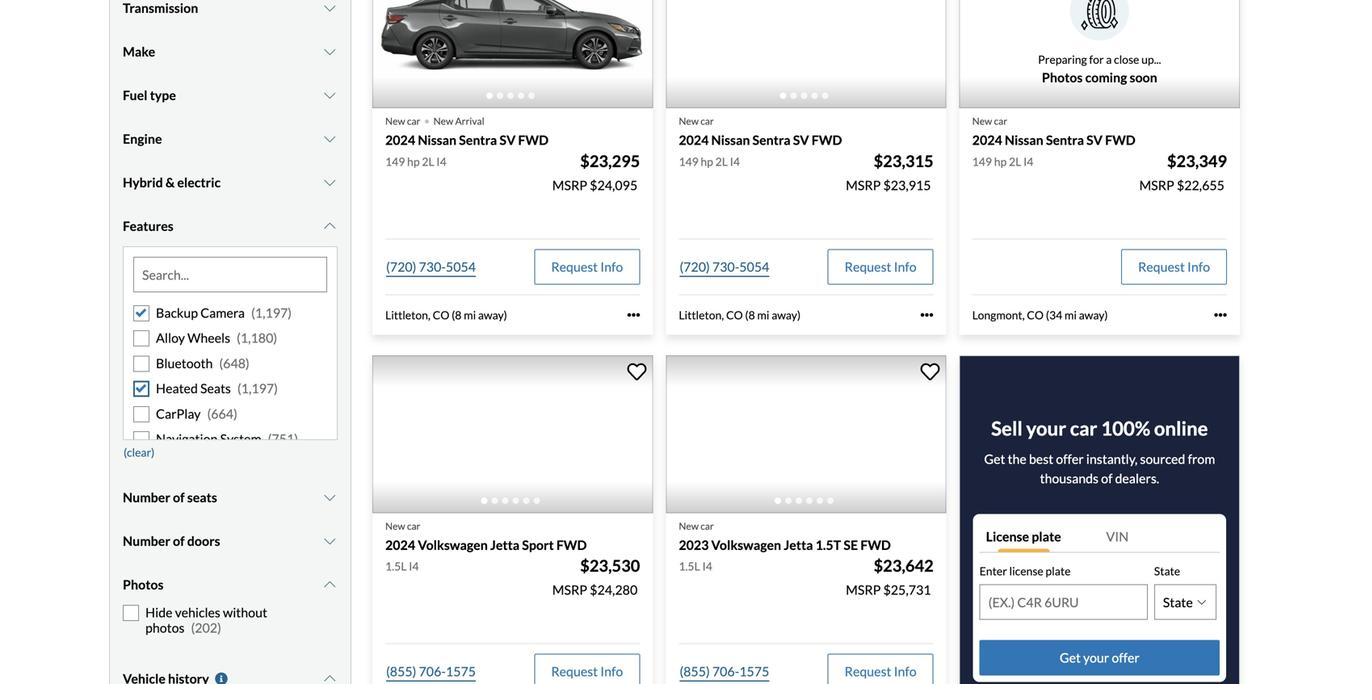 Task type: vqa. For each thing, say whether or not it's contained in the screenshot.
Add a car review icon
no



Task type: describe. For each thing, give the bounding box(es) containing it.
i4 for $23,315
[[730, 155, 740, 168]]

sentra for $23,315
[[753, 132, 791, 148]]

fuel type
[[123, 87, 176, 103]]

sourced
[[1140, 451, 1186, 467]]

car inside new car 2024 volkswagen jetta sport fwd
[[407, 520, 420, 532]]

offer inside get the best offer instantly, sourced from thousands of dealers.
[[1056, 451, 1084, 467]]

2024 inside new car 2024 volkswagen jetta sport fwd
[[385, 537, 415, 553]]

the
[[1008, 451, 1027, 467]]

co for $23,295
[[433, 308, 449, 322]]

hp for $23,315
[[701, 155, 713, 168]]

vehicles
[[175, 605, 220, 621]]

(8 for 2024
[[745, 308, 755, 322]]

fwd inside new car 2024 volkswagen jetta sport fwd
[[557, 537, 587, 553]]

sv for $23,349
[[1087, 132, 1103, 148]]

alloy
[[156, 330, 185, 346]]

(clear) button
[[123, 440, 155, 465]]

info for $23,642
[[894, 664, 917, 680]]

best
[[1029, 451, 1054, 467]]

chevron down image for features
[[322, 220, 338, 233]]

co for $23,315
[[726, 308, 743, 322]]

camera
[[200, 305, 245, 321]]

149 for $23,349
[[972, 155, 992, 168]]

volkswagen for $23,530
[[418, 537, 488, 553]]

away) for $23,295
[[478, 308, 507, 322]]

longmont,
[[972, 308, 1025, 322]]

seats
[[200, 381, 231, 396]]

previous image image
[[382, 17, 398, 43]]

system
[[220, 431, 261, 447]]

$23,315
[[874, 151, 934, 171]]

request for $23,642
[[845, 664, 892, 680]]

littleton, for 2024
[[679, 308, 724, 322]]

vin
[[1106, 529, 1129, 544]]

706- for $23,642
[[712, 664, 739, 680]]

away) for $23,349
[[1079, 308, 1108, 322]]

request for $23,315
[[845, 259, 892, 275]]

navigation
[[156, 431, 218, 447]]

sell your car 100% online
[[991, 417, 1208, 440]]

car inside new car 2023 volkswagen jetta 1.5t se fwd
[[701, 520, 714, 532]]

make
[[123, 44, 155, 59]]

jetta for $23,530
[[490, 537, 520, 553]]

149 for $23,295
[[385, 155, 405, 168]]

number for number of seats
[[123, 490, 170, 505]]

heated
[[156, 381, 198, 396]]

new inside new car 2024 volkswagen jetta sport fwd
[[385, 520, 405, 532]]

transmission button
[[123, 0, 338, 28]]

706- for $23,530
[[419, 664, 446, 680]]

number of seats button
[[123, 478, 338, 518]]

thousands
[[1040, 471, 1099, 486]]

se
[[844, 537, 858, 553]]

longmont, co (34 mi away)
[[972, 308, 1108, 322]]

request info button for $23,295
[[534, 249, 640, 285]]

(855) 706-1575 for $23,642
[[680, 664, 769, 680]]

next image image
[[627, 17, 643, 43]]

(751)
[[268, 431, 298, 447]]

request for $23,295
[[551, 259, 598, 275]]

hybrid
[[123, 175, 163, 190]]

(34
[[1046, 308, 1063, 322]]

of for doors
[[173, 533, 185, 549]]

2 gray 2024 nissan sentra sv fwd sedan front-wheel drive continuously variable transmission image from the left
[[666, 0, 947, 108]]

sell
[[991, 417, 1023, 440]]

of inside get the best offer instantly, sourced from thousands of dealers.
[[1101, 471, 1113, 486]]

car inside new car · new arrival 2024 nissan sentra sv fwd
[[407, 115, 420, 127]]

1.5l i4 for $23,642
[[679, 560, 712, 573]]

info for $23,295
[[600, 259, 623, 275]]

i4 for $23,295
[[437, 155, 447, 168]]

$23,915
[[883, 177, 931, 193]]

(1,197) for backup camera (1,197)
[[251, 305, 292, 321]]

$23,315 msrp $23,915
[[846, 151, 934, 193]]

new car 2024 nissan sentra sv fwd for $23,315
[[679, 115, 842, 148]]

msrp for $23,530
[[552, 582, 587, 598]]

1 gray 2024 nissan sentra sv fwd sedan front-wheel drive continuously variable transmission image from the left
[[372, 0, 653, 108]]

your for offer
[[1083, 650, 1109, 666]]

vin tab
[[1100, 521, 1220, 553]]

photos
[[123, 577, 164, 593]]

hybrid & electric button
[[123, 162, 338, 203]]

request info button for $23,642
[[828, 654, 934, 684]]

carplay
[[156, 406, 201, 422]]

new inside new car 2023 volkswagen jetta 1.5t se fwd
[[679, 520, 699, 532]]

fwd inside new car 2023 volkswagen jetta 1.5t se fwd
[[861, 537, 891, 553]]

2l for $23,295
[[422, 155, 434, 168]]

1.5t
[[816, 537, 841, 553]]

1.5l for $23,642
[[679, 560, 700, 573]]

info circle image
[[213, 673, 229, 684]]

1.5l i4 for $23,530
[[385, 560, 419, 573]]

photos button
[[123, 565, 338, 605]]

$23,295
[[580, 151, 640, 171]]

engine
[[123, 131, 162, 147]]

4 chevron down image from the top
[[322, 673, 338, 684]]

away) for $23,315
[[772, 308, 801, 322]]

get for get the best offer instantly, sourced from thousands of dealers.
[[984, 451, 1005, 467]]

transmission
[[123, 0, 198, 16]]

$23,530 msrp $24,280
[[552, 556, 640, 598]]

(720) 730-5054 button for ·
[[385, 249, 477, 285]]

get your offer button
[[980, 640, 1220, 676]]

2023
[[679, 537, 709, 553]]

(720) for ·
[[386, 259, 416, 275]]

chevron down image for transmission
[[322, 2, 338, 15]]

hybrid & electric
[[123, 175, 221, 190]]

chevron down image for make
[[322, 45, 338, 58]]

100%
[[1101, 417, 1151, 440]]

$22,655
[[1177, 177, 1225, 193]]

enter license plate
[[980, 564, 1071, 578]]

ellipsis h image for $23,315
[[921, 309, 934, 322]]

(1,180)
[[237, 330, 277, 346]]

features
[[123, 218, 174, 234]]

149 hp 2l i4 for $23,315
[[679, 155, 740, 168]]

(8 for ·
[[452, 308, 462, 322]]

tab list containing license plate
[[980, 521, 1220, 553]]

co for $23,349
[[1027, 308, 1044, 322]]

littleton, co (8 mi away) for 2024
[[679, 308, 801, 322]]

request for $23,530
[[551, 664, 598, 680]]

license
[[1009, 564, 1044, 578]]

seats
[[187, 490, 217, 505]]

jetta for $23,642
[[784, 537, 813, 553]]

carplay (664)
[[156, 406, 237, 422]]

(1,197) for heated seats (1,197)
[[237, 381, 278, 396]]

1575 for $23,530
[[446, 664, 476, 680]]

(clear)
[[124, 446, 155, 459]]

request info for $23,315
[[845, 259, 917, 275]]

chevron down image for number of seats
[[322, 491, 338, 504]]

new car 2023 volkswagen jetta 1.5t se fwd
[[679, 520, 891, 553]]

$25,731
[[883, 582, 931, 598]]

type
[[150, 87, 176, 103]]

$23,295 msrp $24,095
[[552, 151, 640, 193]]

number of doors
[[123, 533, 220, 549]]

(855) 706-1575 button for $23,530
[[385, 654, 477, 684]]

heated seats (1,197)
[[156, 381, 278, 396]]

new car 2024 volkswagen jetta sport fwd
[[385, 520, 587, 553]]

·
[[424, 105, 430, 134]]

ellipsis h image for $23,349
[[1214, 309, 1227, 322]]

license
[[986, 529, 1029, 544]]

2l for $23,349
[[1009, 155, 1021, 168]]

without
[[223, 605, 267, 621]]

(202)
[[191, 620, 221, 636]]

bluetooth
[[156, 355, 213, 371]]

get the best offer instantly, sourced from thousands of dealers.
[[984, 451, 1215, 486]]

1 vertical spatial plate
[[1046, 564, 1071, 578]]

request info button for $23,530
[[534, 654, 640, 684]]

new car · new arrival 2024 nissan sentra sv fwd
[[385, 105, 549, 148]]

state
[[1154, 564, 1180, 578]]



Task type: locate. For each thing, give the bounding box(es) containing it.
(720) 730-5054 for 2024
[[680, 259, 769, 275]]

black 2023 volkswagen jetta 1.5t se fwd sedan front-wheel drive 8-speed automatic image
[[666, 355, 947, 513]]

number down (clear)
[[123, 490, 170, 505]]

offer
[[1056, 451, 1084, 467], [1112, 650, 1140, 666]]

away)
[[478, 308, 507, 322], [772, 308, 801, 322], [1079, 308, 1108, 322]]

0 horizontal spatial co
[[433, 308, 449, 322]]

0 horizontal spatial jetta
[[490, 537, 520, 553]]

littleton,
[[385, 308, 431, 322], [679, 308, 724, 322]]

1 volkswagen from the left
[[418, 537, 488, 553]]

1 sv from the left
[[500, 132, 516, 148]]

0 vertical spatial (1,197)
[[251, 305, 292, 321]]

1 horizontal spatial 1.5l
[[679, 560, 700, 573]]

2 2l from the left
[[715, 155, 728, 168]]

mi for $23,295
[[464, 308, 476, 322]]

1 (720) 730-5054 from the left
[[386, 259, 476, 275]]

from
[[1188, 451, 1215, 467]]

nissan for $23,349
[[1005, 132, 1044, 148]]

msrp inside the $23,295 msrp $24,095
[[552, 177, 587, 193]]

chevron down image
[[322, 2, 338, 15], [322, 220, 338, 233], [322, 578, 338, 591], [322, 673, 338, 684]]

0 horizontal spatial littleton,
[[385, 308, 431, 322]]

3 nissan from the left
[[1005, 132, 1044, 148]]

sentra inside new car · new arrival 2024 nissan sentra sv fwd
[[459, 132, 497, 148]]

msrp for $23,642
[[846, 582, 881, 598]]

1 horizontal spatial 706-
[[712, 664, 739, 680]]

jetta left sport
[[490, 537, 520, 553]]

chevron down image inside "features" dropdown button
[[322, 220, 338, 233]]

0 horizontal spatial 149
[[385, 155, 405, 168]]

msrp inside $23,642 msrp $25,731
[[846, 582, 881, 598]]

tab list
[[980, 521, 1220, 553]]

0 horizontal spatial 149 hp 2l i4
[[385, 155, 447, 168]]

request info button for $23,315
[[828, 249, 934, 285]]

number inside dropdown button
[[123, 490, 170, 505]]

(720) 730-5054 button for 2024
[[679, 249, 770, 285]]

2 ellipsis h image from the left
[[921, 309, 934, 322]]

0 vertical spatial of
[[1101, 471, 1113, 486]]

$23,349
[[1167, 151, 1227, 171]]

1 horizontal spatial co
[[726, 308, 743, 322]]

1 sentra from the left
[[459, 132, 497, 148]]

of
[[1101, 471, 1113, 486], [173, 490, 185, 505], [173, 533, 185, 549]]

(855) 706-1575
[[386, 664, 476, 680], [680, 664, 769, 680]]

0 horizontal spatial 706-
[[419, 664, 446, 680]]

4 chevron down image from the top
[[322, 176, 338, 189]]

2 horizontal spatial ellipsis h image
[[1214, 309, 1227, 322]]

get down enter license plate field
[[1060, 650, 1081, 666]]

0 horizontal spatial your
[[1026, 417, 1066, 440]]

msrp inside $23,530 msrp $24,280
[[552, 582, 587, 598]]

2024 inside new car · new arrival 2024 nissan sentra sv fwd
[[385, 132, 415, 148]]

chevron down image inside engine dropdown button
[[322, 133, 338, 145]]

chevron down image for photos
[[322, 578, 338, 591]]

1 horizontal spatial littleton, co (8 mi away)
[[679, 308, 801, 322]]

0 horizontal spatial (855)
[[386, 664, 416, 680]]

sv inside new car · new arrival 2024 nissan sentra sv fwd
[[500, 132, 516, 148]]

1 horizontal spatial 2l
[[715, 155, 728, 168]]

navigation system (751)
[[156, 431, 298, 447]]

get inside button
[[1060, 650, 1081, 666]]

(855) 706-1575 button
[[385, 654, 477, 684], [679, 654, 770, 684]]

photos
[[145, 620, 185, 636]]

0 horizontal spatial nissan
[[418, 132, 457, 148]]

msrp inside $23,349 msrp $22,655
[[1140, 177, 1174, 193]]

sentra for $23,349
[[1046, 132, 1084, 148]]

2 (855) from the left
[[680, 664, 710, 680]]

706-
[[419, 664, 446, 680], [712, 664, 739, 680]]

i4
[[437, 155, 447, 168], [730, 155, 740, 168], [1024, 155, 1034, 168], [409, 560, 419, 573], [702, 560, 712, 573]]

0 horizontal spatial 2l
[[422, 155, 434, 168]]

1 co from the left
[[433, 308, 449, 322]]

1 horizontal spatial nissan
[[711, 132, 750, 148]]

littleton, co (8 mi away) for ·
[[385, 308, 507, 322]]

get for get your offer
[[1060, 650, 1081, 666]]

2 horizontal spatial 2l
[[1009, 155, 1021, 168]]

mi for $23,349
[[1065, 308, 1077, 322]]

1 730- from the left
[[419, 259, 446, 275]]

1 horizontal spatial sentra
[[753, 132, 791, 148]]

0 horizontal spatial gray 2024 nissan sentra sv fwd sedan front-wheel drive continuously variable transmission image
[[372, 0, 653, 108]]

jetta left 1.5t
[[784, 537, 813, 553]]

1 vertical spatial your
[[1083, 650, 1109, 666]]

(720) for 2024
[[680, 259, 710, 275]]

1 horizontal spatial 149 hp 2l i4
[[679, 155, 740, 168]]

i4 for $23,349
[[1024, 155, 1034, 168]]

3 co from the left
[[1027, 308, 1044, 322]]

1 horizontal spatial 5054
[[739, 259, 769, 275]]

1 horizontal spatial get
[[1060, 650, 1081, 666]]

0 horizontal spatial mi
[[464, 308, 476, 322]]

2 away) from the left
[[772, 308, 801, 322]]

chevron down image for fuel type
[[322, 89, 338, 102]]

2 horizontal spatial mi
[[1065, 308, 1077, 322]]

1 706- from the left
[[419, 664, 446, 680]]

0 vertical spatial your
[[1026, 417, 1066, 440]]

3 hp from the left
[[994, 155, 1007, 168]]

doors
[[187, 533, 220, 549]]

msrp left $25,731
[[846, 582, 881, 598]]

3 mi from the left
[[1065, 308, 1077, 322]]

volkswagen
[[418, 537, 488, 553], [711, 537, 781, 553]]

$23,349 msrp $22,655
[[1140, 151, 1227, 193]]

msrp left $23,915 at top right
[[846, 177, 881, 193]]

730- for ·
[[419, 259, 446, 275]]

0 horizontal spatial (855) 706-1575
[[386, 664, 476, 680]]

(1,197) up (1,180)
[[251, 305, 292, 321]]

2 1.5l from the left
[[679, 560, 700, 573]]

number of doors button
[[123, 521, 338, 562]]

0 vertical spatial number
[[123, 490, 170, 505]]

730-
[[419, 259, 446, 275], [712, 259, 739, 275]]

volkswagen inside new car 2023 volkswagen jetta 1.5t se fwd
[[711, 537, 781, 553]]

nissan for $23,315
[[711, 132, 750, 148]]

1 mi from the left
[[464, 308, 476, 322]]

hide vehicles without photos
[[145, 605, 267, 636]]

2 chevron down image from the top
[[322, 220, 338, 233]]

vehicle photo unavailable image
[[960, 0, 1240, 108]]

1 vertical spatial get
[[1060, 650, 1081, 666]]

msrp for $23,295
[[552, 177, 587, 193]]

1 5054 from the left
[[446, 259, 476, 275]]

request info
[[551, 259, 623, 275], [845, 259, 917, 275], [1138, 259, 1210, 275], [551, 664, 623, 680], [845, 664, 917, 680]]

1 horizontal spatial gray 2024 nissan sentra sv fwd sedan front-wheel drive continuously variable transmission image
[[666, 0, 947, 108]]

1 chevron down image from the top
[[322, 45, 338, 58]]

2 littleton, co (8 mi away) from the left
[[679, 308, 801, 322]]

1 horizontal spatial away)
[[772, 308, 801, 322]]

(855) for $23,642
[[680, 664, 710, 680]]

new
[[385, 115, 405, 127], [434, 115, 453, 127], [679, 115, 699, 127], [972, 115, 992, 127], [385, 520, 405, 532], [679, 520, 699, 532]]

ellipsis h image for $23,295
[[627, 309, 640, 322]]

1 (720) from the left
[[386, 259, 416, 275]]

1 horizontal spatial jetta
[[784, 537, 813, 553]]

0 horizontal spatial 1575
[[446, 664, 476, 680]]

1 horizontal spatial (720)
[[680, 259, 710, 275]]

jetta
[[490, 537, 520, 553], [784, 537, 813, 553]]

1 1575 from the left
[[446, 664, 476, 680]]

1 horizontal spatial ellipsis h image
[[921, 309, 934, 322]]

number for number of doors
[[123, 533, 170, 549]]

1 horizontal spatial 1.5l i4
[[679, 560, 712, 573]]

2l for $23,315
[[715, 155, 728, 168]]

0 horizontal spatial (855) 706-1575 button
[[385, 654, 477, 684]]

of inside number of seats dropdown button
[[173, 490, 185, 505]]

730- for 2024
[[712, 259, 739, 275]]

3 chevron down image from the top
[[322, 578, 338, 591]]

license plate
[[986, 529, 1061, 544]]

chevron down image inside transmission "dropdown button"
[[322, 2, 338, 15]]

0 horizontal spatial offer
[[1056, 451, 1084, 467]]

2 volkswagen from the left
[[711, 537, 781, 553]]

nissan
[[418, 132, 457, 148], [711, 132, 750, 148], [1005, 132, 1044, 148]]

1.5l for $23,530
[[385, 560, 407, 573]]

Enter license plate field
[[981, 586, 1147, 619]]

3 sv from the left
[[1087, 132, 1103, 148]]

149
[[385, 155, 405, 168], [679, 155, 699, 168], [972, 155, 992, 168]]

2 co from the left
[[726, 308, 743, 322]]

engine button
[[123, 119, 338, 159]]

black 2024 volkswagen jetta sport fwd sedan front-wheel drive 8-speed automatic image
[[372, 355, 653, 513]]

hp for $23,349
[[994, 155, 1007, 168]]

gray 2024 nissan sentra sv fwd sedan front-wheel drive continuously variable transmission image
[[372, 0, 653, 108], [666, 0, 947, 108]]

$24,280
[[590, 582, 638, 598]]

2 jetta from the left
[[784, 537, 813, 553]]

number of seats
[[123, 490, 217, 505]]

(664)
[[207, 406, 237, 422]]

msrp for $23,315
[[846, 177, 881, 193]]

chevron down image inside make dropdown button
[[322, 45, 338, 58]]

littleton, co (8 mi away)
[[385, 308, 507, 322], [679, 308, 801, 322]]

2 horizontal spatial hp
[[994, 155, 1007, 168]]

1 149 from the left
[[385, 155, 405, 168]]

request
[[551, 259, 598, 275], [845, 259, 892, 275], [1138, 259, 1185, 275], [551, 664, 598, 680], [845, 664, 892, 680]]

wheels
[[187, 330, 230, 346]]

$23,642 msrp $25,731
[[846, 556, 934, 598]]

backup
[[156, 305, 198, 321]]

plate right 'license' at the bottom of page
[[1046, 564, 1071, 578]]

149 down new car · new arrival 2024 nissan sentra sv fwd
[[385, 155, 405, 168]]

149 right $23,295
[[679, 155, 699, 168]]

1 littleton, from the left
[[385, 308, 431, 322]]

2l
[[422, 155, 434, 168], [715, 155, 728, 168], [1009, 155, 1021, 168]]

&
[[165, 175, 175, 190]]

149 right $23,315
[[972, 155, 992, 168]]

1 horizontal spatial (8
[[745, 308, 755, 322]]

0 horizontal spatial get
[[984, 451, 1005, 467]]

2 nissan from the left
[[711, 132, 750, 148]]

msrp left $22,655
[[1140, 177, 1174, 193]]

1 new car 2024 nissan sentra sv fwd from the left
[[679, 115, 842, 148]]

(648)
[[219, 355, 249, 371]]

5054
[[446, 259, 476, 275], [739, 259, 769, 275]]

1 ellipsis h image from the left
[[627, 309, 640, 322]]

2 new car 2024 nissan sentra sv fwd from the left
[[972, 115, 1136, 148]]

1 (855) from the left
[[386, 664, 416, 680]]

(855) 706-1575 for $23,530
[[386, 664, 476, 680]]

plate right license
[[1032, 529, 1061, 544]]

0 horizontal spatial new car 2024 nissan sentra sv fwd
[[679, 115, 842, 148]]

0 horizontal spatial 5054
[[446, 259, 476, 275]]

1 (855) 706-1575 from the left
[[386, 664, 476, 680]]

0 horizontal spatial hp
[[407, 155, 420, 168]]

msrp inside $23,315 msrp $23,915
[[846, 177, 881, 193]]

enter
[[980, 564, 1007, 578]]

0 horizontal spatial 1.5l
[[385, 560, 407, 573]]

get your offer
[[1060, 650, 1140, 666]]

features button
[[123, 206, 338, 246]]

1 hp from the left
[[407, 155, 420, 168]]

149 for $23,315
[[679, 155, 699, 168]]

msrp left $24,095
[[552, 177, 587, 193]]

1 chevron down image from the top
[[322, 2, 338, 15]]

of left doors
[[173, 533, 185, 549]]

bluetooth (648)
[[156, 355, 249, 371]]

1 horizontal spatial new car 2024 nissan sentra sv fwd
[[972, 115, 1136, 148]]

1 horizontal spatial (855) 706-1575 button
[[679, 654, 770, 684]]

2 horizontal spatial sv
[[1087, 132, 1103, 148]]

electric
[[177, 175, 221, 190]]

1 horizontal spatial (720) 730-5054 button
[[679, 249, 770, 285]]

license plate tab
[[980, 521, 1100, 553]]

volkswagen for $23,642
[[711, 537, 781, 553]]

backup camera (1,197)
[[156, 305, 292, 321]]

149 hp 2l i4 for $23,349
[[972, 155, 1034, 168]]

2 horizontal spatial nissan
[[1005, 132, 1044, 148]]

1 1.5l i4 from the left
[[385, 560, 419, 573]]

(855) for $23,530
[[386, 664, 416, 680]]

0 horizontal spatial sv
[[500, 132, 516, 148]]

1 number from the top
[[123, 490, 170, 505]]

1 horizontal spatial 149
[[679, 155, 699, 168]]

arrival
[[455, 115, 484, 127]]

your inside button
[[1083, 650, 1109, 666]]

149 hp 2l i4 for $23,295
[[385, 155, 447, 168]]

of down 'instantly,'
[[1101, 471, 1113, 486]]

1 2l from the left
[[422, 155, 434, 168]]

1 horizontal spatial hp
[[701, 155, 713, 168]]

(855) 706-1575 button for $23,642
[[679, 654, 770, 684]]

jetta inside new car 2024 volkswagen jetta sport fwd
[[490, 537, 520, 553]]

mi
[[464, 308, 476, 322], [757, 308, 770, 322], [1065, 308, 1077, 322]]

info
[[600, 259, 623, 275], [894, 259, 917, 275], [1188, 259, 1210, 275], [600, 664, 623, 680], [894, 664, 917, 680]]

info for $23,315
[[894, 259, 917, 275]]

1 (720) 730-5054 button from the left
[[385, 249, 477, 285]]

of left seats
[[173, 490, 185, 505]]

your down enter license plate field
[[1083, 650, 1109, 666]]

alloy wheels (1,180)
[[156, 330, 277, 346]]

2 sentra from the left
[[753, 132, 791, 148]]

1.5l
[[385, 560, 407, 573], [679, 560, 700, 573]]

2 littleton, from the left
[[679, 308, 724, 322]]

request info for $23,642
[[845, 664, 917, 680]]

0 horizontal spatial (720) 730-5054 button
[[385, 249, 477, 285]]

request info button
[[534, 249, 640, 285], [828, 249, 934, 285], [1121, 249, 1227, 285], [534, 654, 640, 684], [828, 654, 934, 684]]

6 chevron down image from the top
[[322, 535, 338, 548]]

2 (720) 730-5054 button from the left
[[679, 249, 770, 285]]

2 horizontal spatial 149
[[972, 155, 992, 168]]

1 (855) 706-1575 button from the left
[[385, 654, 477, 684]]

3 away) from the left
[[1079, 308, 1108, 322]]

mi for $23,315
[[757, 308, 770, 322]]

0 vertical spatial offer
[[1056, 451, 1084, 467]]

fwd inside new car · new arrival 2024 nissan sentra sv fwd
[[518, 132, 549, 148]]

get
[[984, 451, 1005, 467], [1060, 650, 1081, 666]]

chevron down image inside photos dropdown button
[[322, 578, 338, 591]]

1 horizontal spatial mi
[[757, 308, 770, 322]]

$24,095
[[590, 177, 638, 193]]

3 ellipsis h image from the left
[[1214, 309, 1227, 322]]

your up best
[[1026, 417, 1066, 440]]

0 vertical spatial plate
[[1032, 529, 1061, 544]]

0 vertical spatial get
[[984, 451, 1005, 467]]

2 horizontal spatial co
[[1027, 308, 1044, 322]]

2 149 hp 2l i4 from the left
[[679, 155, 740, 168]]

request info for $23,295
[[551, 259, 623, 275]]

2 730- from the left
[[712, 259, 739, 275]]

0 horizontal spatial littleton, co (8 mi away)
[[385, 308, 507, 322]]

2 sv from the left
[[793, 132, 809, 148]]

2 (720) 730-5054 from the left
[[680, 259, 769, 275]]

of inside number of doors "dropdown button"
[[173, 533, 185, 549]]

2 (8 from the left
[[745, 308, 755, 322]]

your for car
[[1026, 417, 1066, 440]]

3 2l from the left
[[1009, 155, 1021, 168]]

get inside get the best offer instantly, sourced from thousands of dealers.
[[984, 451, 1005, 467]]

1 horizontal spatial (855)
[[680, 664, 710, 680]]

chevron down image inside number of seats dropdown button
[[322, 491, 338, 504]]

5054 for 2024
[[739, 259, 769, 275]]

instantly,
[[1086, 451, 1138, 467]]

2 5054 from the left
[[739, 259, 769, 275]]

2 number from the top
[[123, 533, 170, 549]]

5054 for ·
[[446, 259, 476, 275]]

msrp left $24,280
[[552, 582, 587, 598]]

1 horizontal spatial littleton,
[[679, 308, 724, 322]]

0 horizontal spatial volkswagen
[[418, 537, 488, 553]]

0 horizontal spatial ellipsis h image
[[627, 309, 640, 322]]

2 1.5l i4 from the left
[[679, 560, 712, 573]]

2 vertical spatial of
[[173, 533, 185, 549]]

0 horizontal spatial 730-
[[419, 259, 446, 275]]

1 1.5l from the left
[[385, 560, 407, 573]]

1 vertical spatial (1,197)
[[237, 381, 278, 396]]

2 chevron down image from the top
[[322, 89, 338, 102]]

hide
[[145, 605, 173, 621]]

chevron down image inside hybrid & electric dropdown button
[[322, 176, 338, 189]]

2 (855) 706-1575 button from the left
[[679, 654, 770, 684]]

chevron down image for engine
[[322, 133, 338, 145]]

5 chevron down image from the top
[[322, 491, 338, 504]]

0 horizontal spatial sentra
[[459, 132, 497, 148]]

(1,197)
[[251, 305, 292, 321], [237, 381, 278, 396]]

jetta inside new car 2023 volkswagen jetta 1.5t se fwd
[[784, 537, 813, 553]]

1 littleton, co (8 mi away) from the left
[[385, 308, 507, 322]]

2 1575 from the left
[[739, 664, 769, 680]]

3 sentra from the left
[[1046, 132, 1084, 148]]

1 horizontal spatial (855) 706-1575
[[680, 664, 769, 680]]

(720) 730-5054 for ·
[[386, 259, 476, 275]]

1 vertical spatial number
[[123, 533, 170, 549]]

number inside "dropdown button"
[[123, 533, 170, 549]]

1 horizontal spatial sv
[[793, 132, 809, 148]]

sv for $23,315
[[793, 132, 809, 148]]

chevron down image for hybrid & electric
[[322, 176, 338, 189]]

0 horizontal spatial (720) 730-5054
[[386, 259, 476, 275]]

2 149 from the left
[[679, 155, 699, 168]]

$23,642
[[874, 556, 934, 576]]

1 (8 from the left
[[452, 308, 462, 322]]

1 horizontal spatial (720) 730-5054
[[680, 259, 769, 275]]

get left the the
[[984, 451, 1005, 467]]

1 horizontal spatial offer
[[1112, 650, 1140, 666]]

volkswagen inside new car 2024 volkswagen jetta sport fwd
[[418, 537, 488, 553]]

offer inside button
[[1112, 650, 1140, 666]]

(720) 730-5054
[[386, 259, 476, 275], [680, 259, 769, 275]]

0 horizontal spatial 1.5l i4
[[385, 560, 419, 573]]

chevron down image inside fuel type dropdown button
[[322, 89, 338, 102]]

dealers.
[[1115, 471, 1159, 486]]

1 horizontal spatial your
[[1083, 650, 1109, 666]]

littleton, for ·
[[385, 308, 431, 322]]

car
[[407, 115, 420, 127], [701, 115, 714, 127], [994, 115, 1008, 127], [1070, 417, 1098, 440], [407, 520, 420, 532], [701, 520, 714, 532]]

fuel type button
[[123, 75, 338, 116]]

2 mi from the left
[[757, 308, 770, 322]]

online
[[1154, 417, 1208, 440]]

nissan inside new car · new arrival 2024 nissan sentra sv fwd
[[418, 132, 457, 148]]

(1,197) down (648)
[[237, 381, 278, 396]]

0 horizontal spatial (720)
[[386, 259, 416, 275]]

1 horizontal spatial 730-
[[712, 259, 739, 275]]

3 149 from the left
[[972, 155, 992, 168]]

plate inside tab
[[1032, 529, 1061, 544]]

2024
[[385, 132, 415, 148], [679, 132, 709, 148], [972, 132, 1002, 148], [385, 537, 415, 553]]

msrp for $23,349
[[1140, 177, 1174, 193]]

3 chevron down image from the top
[[322, 133, 338, 145]]

2 horizontal spatial away)
[[1079, 308, 1108, 322]]

1 horizontal spatial volkswagen
[[711, 537, 781, 553]]

number up photos
[[123, 533, 170, 549]]

fwd
[[518, 132, 549, 148], [812, 132, 842, 148], [1105, 132, 1136, 148], [557, 537, 587, 553], [861, 537, 891, 553]]

2 hp from the left
[[701, 155, 713, 168]]

$23,530
[[580, 556, 640, 576]]

sport
[[522, 537, 554, 553]]

new car 2024 nissan sentra sv fwd for $23,349
[[972, 115, 1136, 148]]

2 706- from the left
[[712, 664, 739, 680]]

0 horizontal spatial (8
[[452, 308, 462, 322]]

2 horizontal spatial sentra
[[1046, 132, 1084, 148]]

1 horizontal spatial 1575
[[739, 664, 769, 680]]

of for seats
[[173, 490, 185, 505]]

info for $23,530
[[600, 664, 623, 680]]

1 vertical spatial offer
[[1112, 650, 1140, 666]]

1 nissan from the left
[[418, 132, 457, 148]]

1575 for $23,642
[[739, 664, 769, 680]]

hp for $23,295
[[407, 155, 420, 168]]

fuel
[[123, 87, 147, 103]]

1 jetta from the left
[[490, 537, 520, 553]]

2 (720) from the left
[[680, 259, 710, 275]]

1 149 hp 2l i4 from the left
[[385, 155, 447, 168]]

chevron down image inside number of doors "dropdown button"
[[322, 535, 338, 548]]

chevron down image
[[322, 45, 338, 58], [322, 89, 338, 102], [322, 133, 338, 145], [322, 176, 338, 189], [322, 491, 338, 504], [322, 535, 338, 548]]

Search... field
[[134, 258, 326, 292]]

2 (855) 706-1575 from the left
[[680, 664, 769, 680]]

3 149 hp 2l i4 from the left
[[972, 155, 1034, 168]]

sentra
[[459, 132, 497, 148], [753, 132, 791, 148], [1046, 132, 1084, 148]]

make button
[[123, 32, 338, 72]]

1 vertical spatial of
[[173, 490, 185, 505]]

new car 2024 nissan sentra sv fwd
[[679, 115, 842, 148], [972, 115, 1136, 148]]

2 horizontal spatial 149 hp 2l i4
[[972, 155, 1034, 168]]

0 horizontal spatial away)
[[478, 308, 507, 322]]

ellipsis h image
[[627, 309, 640, 322], [921, 309, 934, 322], [1214, 309, 1227, 322]]

request info for $23,530
[[551, 664, 623, 680]]

1 away) from the left
[[478, 308, 507, 322]]



